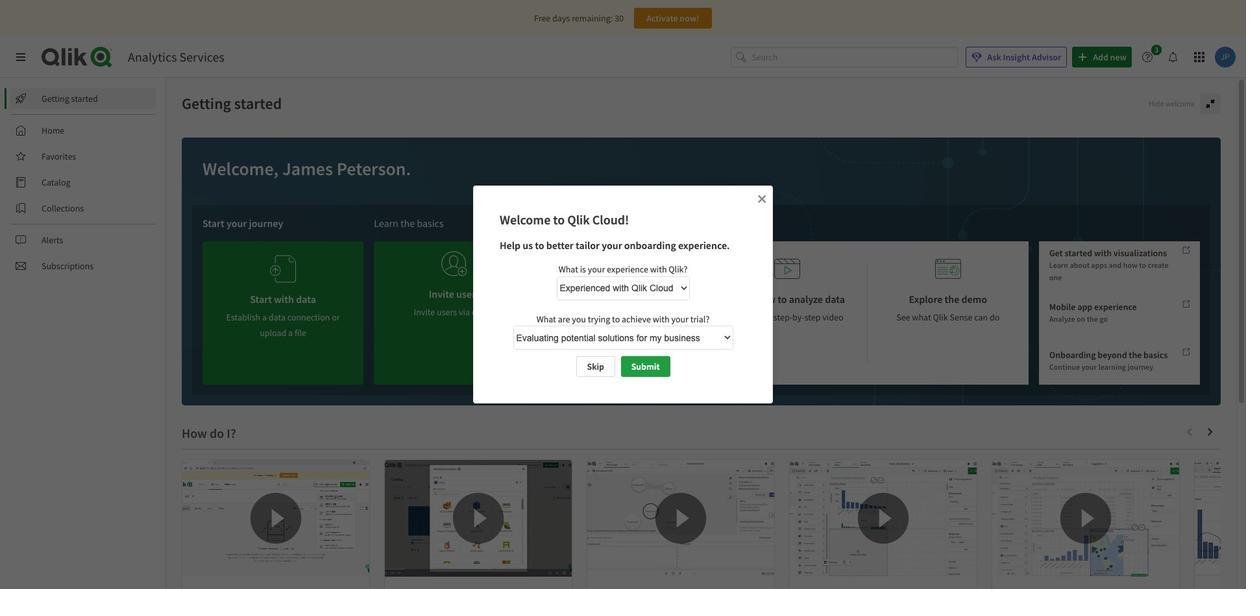 Task type: vqa. For each thing, say whether or not it's contained in the screenshot.
5
no



Task type: describe. For each thing, give the bounding box(es) containing it.
sample
[[617, 293, 650, 306]]

video
[[823, 312, 844, 323]]

start your journey
[[203, 217, 283, 230]]

visualizations
[[1114, 247, 1168, 259]]

basics inside onboarding beyond the basics continue your learning journey
[[1144, 349, 1168, 361]]

days
[[553, 12, 570, 24]]

how do i define data associations? image
[[588, 460, 775, 577]]

× button
[[758, 189, 767, 207]]

30
[[615, 12, 624, 24]]

analyze sample data experience data to insights
[[576, 293, 677, 323]]

to up better
[[553, 212, 565, 228]]

activate now! link
[[634, 8, 712, 29]]

the inside explore the demo see what qlik sense can do
[[945, 293, 960, 306]]

how do i interact with visualizations? image
[[1195, 460, 1247, 577]]

tailor
[[576, 239, 600, 252]]

do
[[990, 312, 1000, 323]]

free days remaining: 30
[[534, 12, 624, 24]]

started inside navigation pane element
[[71, 93, 98, 105]]

go
[[1100, 314, 1108, 324]]

learn how to analyze data follow this step-by-step video
[[729, 293, 845, 323]]

can
[[975, 312, 988, 323]]

catalog link
[[10, 172, 156, 193]]

onboarding
[[1050, 349, 1096, 361]]

mobile
[[1050, 301, 1076, 313]]

submit button
[[621, 357, 670, 378]]

explore the demo image
[[936, 252, 961, 286]]

welcome, james peterson.
[[203, 157, 411, 181]]

getting started link
[[10, 88, 156, 109]]

1 vertical spatial invite
[[414, 306, 435, 318]]

subscriptions link
[[10, 256, 156, 277]]

your right tailor
[[602, 239, 622, 252]]

sense
[[950, 312, 973, 323]]

experience.
[[679, 239, 730, 252]]

learn for learn how to analyze data follow this step-by-step video
[[729, 293, 755, 306]]

learn inside get started with visualizations learn about apps and how to create one
[[1050, 260, 1069, 270]]

how do i load data into an app? image
[[385, 460, 572, 577]]

0 vertical spatial invite
[[429, 288, 454, 301]]

skip button
[[576, 357, 616, 378]]

beyond
[[1098, 349, 1128, 361]]

qlik?
[[669, 263, 688, 275]]

alerts link
[[10, 230, 156, 251]]

onboarding beyond the basics continue your learning journey
[[1050, 349, 1168, 372]]

us
[[523, 239, 533, 252]]

cloud!
[[593, 212, 629, 228]]

your left trial?
[[672, 313, 689, 325]]

searchbar element
[[731, 47, 959, 68]]

with inside get started with visualizations learn about apps and how to create one
[[1095, 247, 1112, 259]]

you
[[572, 313, 586, 325]]

submit
[[632, 361, 660, 373]]

to inside analyze sample data experience data to insights
[[638, 312, 645, 323]]

data for analyze sample data
[[619, 312, 636, 323]]

insight
[[1004, 51, 1031, 63]]

app
[[1078, 301, 1093, 313]]

subscriptions
[[42, 260, 94, 272]]

ask
[[988, 51, 1002, 63]]

0 vertical spatial users
[[457, 288, 480, 301]]

the inside onboarding beyond the basics continue your learning journey
[[1129, 349, 1142, 361]]

invite users image
[[442, 247, 468, 281]]

activate now!
[[647, 12, 700, 24]]

continue
[[1050, 362, 1080, 372]]

ask insight advisor
[[988, 51, 1062, 63]]

×
[[758, 189, 767, 207]]

explore
[[909, 293, 943, 306]]

more
[[546, 217, 567, 230]]

learning
[[1099, 362, 1127, 372]]

how do i create an app? image
[[182, 460, 369, 577]]

what for what are you trying to achieve with your trial?
[[537, 313, 556, 325]]

welcome, james peterson. main content
[[166, 78, 1247, 590]]

get
[[1050, 247, 1063, 259]]

catalog
[[42, 177, 70, 188]]

close sidebar menu image
[[16, 52, 26, 62]]

step
[[805, 312, 821, 323]]

getting inside getting started link
[[42, 93, 69, 105]]

onboarding
[[625, 239, 676, 252]]

hide welcome image
[[1206, 99, 1216, 109]]

data for learn how to analyze data
[[825, 293, 845, 306]]

welcome
[[500, 212, 551, 228]]

how do i create a visualization? image
[[790, 460, 977, 577]]

analytics
[[128, 49, 177, 65]]

welcome to qlik cloud!
[[500, 212, 629, 228]]

activate
[[647, 12, 678, 24]]

what is your experience with qlik?
[[559, 263, 688, 275]]

0 horizontal spatial basics
[[417, 217, 444, 230]]

get started with visualizations learn about apps and how to create one
[[1050, 247, 1169, 282]]

see
[[897, 312, 911, 323]]

experience
[[576, 312, 617, 323]]

your right "start"
[[227, 217, 247, 230]]

learn how to analyze data image
[[774, 252, 800, 286]]

is
[[580, 263, 586, 275]]

getting inside "welcome, james peterson." main content
[[182, 94, 231, 114]]

what are you trying to achieve with your trial?
[[537, 313, 710, 325]]

free
[[534, 12, 551, 24]]

by-
[[793, 312, 805, 323]]

demo
[[962, 293, 988, 306]]

peterson.
[[337, 157, 411, 181]]

your right is at top
[[588, 263, 605, 275]]

start
[[203, 217, 225, 230]]

home
[[42, 125, 64, 136]]

mobile app experience analyze on the go
[[1050, 301, 1137, 324]]



Task type: locate. For each thing, give the bounding box(es) containing it.
0 vertical spatial analyze
[[581, 293, 615, 306]]

1 vertical spatial learn
[[1050, 260, 1069, 270]]

the down the peterson.
[[401, 217, 415, 230]]

qlik inside dialog
[[568, 212, 590, 228]]

favorites
[[42, 151, 76, 162]]

analytics services
[[128, 49, 225, 65]]

how inside get started with visualizations learn about apps and how to create one
[[1124, 260, 1138, 270]]

0 vertical spatial with
[[1095, 247, 1112, 259]]

1 vertical spatial users
[[437, 306, 457, 318]]

about
[[1070, 260, 1090, 270]]

the right beyond
[[1129, 349, 1142, 361]]

your down onboarding
[[1082, 362, 1097, 372]]

collections link
[[10, 198, 156, 219]]

0 vertical spatial what
[[559, 263, 578, 275]]

2 horizontal spatial started
[[1065, 247, 1093, 259]]

with right achieve
[[653, 313, 670, 325]]

what for what is your experience with qlik?
[[559, 263, 578, 275]]

how
[[1124, 260, 1138, 270], [757, 293, 776, 306]]

1 horizontal spatial getting started
[[182, 94, 282, 114]]

analyze inside analyze sample data experience data to insights
[[581, 293, 615, 306]]

analytics services element
[[128, 49, 225, 65]]

analyze down mobile
[[1050, 314, 1076, 324]]

welcome to qlik sense cloud dialog
[[473, 186, 773, 404]]

0 horizontal spatial getting started
[[42, 93, 98, 105]]

0 horizontal spatial started
[[71, 93, 98, 105]]

started inside get started with visualizations learn about apps and how to create one
[[1065, 247, 1093, 259]]

this
[[758, 312, 772, 323]]

explore the demo see what qlik sense can do
[[897, 293, 1000, 323]]

getting
[[42, 93, 69, 105], [182, 94, 231, 114]]

1 horizontal spatial qlik
[[933, 312, 948, 323]]

james
[[282, 157, 333, 181]]

getting started up home link
[[42, 93, 98, 105]]

how do i use the chart suggestions toggle? image
[[993, 460, 1180, 577]]

collections
[[42, 203, 84, 214]]

data up video
[[825, 293, 845, 306]]

one
[[1050, 273, 1062, 282]]

2 horizontal spatial learn
[[1050, 260, 1069, 270]]

0 horizontal spatial journey
[[249, 217, 283, 230]]

and
[[1109, 260, 1122, 270]]

getting started inside "welcome, james peterson." main content
[[182, 94, 282, 114]]

2 vertical spatial with
[[653, 313, 670, 325]]

1 horizontal spatial journey
[[1128, 362, 1154, 372]]

your
[[227, 217, 247, 230], [602, 239, 622, 252], [588, 263, 605, 275], [672, 313, 689, 325], [1082, 362, 1097, 372]]

getting up home in the top left of the page
[[42, 93, 69, 105]]

journey inside onboarding beyond the basics continue your learning journey
[[1128, 362, 1154, 372]]

favorites link
[[10, 146, 156, 167]]

the left go at the right
[[1087, 314, 1099, 324]]

navigation pane element
[[0, 83, 166, 282]]

advisor
[[1032, 51, 1062, 63]]

create
[[1148, 260, 1169, 270]]

0 horizontal spatial what
[[537, 313, 556, 325]]

the up 'sense'
[[945, 293, 960, 306]]

apps
[[1092, 260, 1108, 270]]

with up 'apps'
[[1095, 247, 1112, 259]]

to down visualizations in the right of the page
[[1140, 260, 1147, 270]]

users up 'via'
[[457, 288, 480, 301]]

0 vertical spatial learn
[[374, 217, 399, 230]]

learn inside learn how to analyze data follow this step-by-step video
[[729, 293, 755, 306]]

1 vertical spatial with
[[650, 263, 667, 275]]

1 horizontal spatial data
[[652, 293, 672, 306]]

ask insight advisor button
[[966, 47, 1068, 68]]

insights
[[647, 312, 677, 323]]

with left 'qlik?'
[[650, 263, 667, 275]]

trying
[[588, 313, 611, 325]]

1 vertical spatial what
[[537, 313, 556, 325]]

the inside mobile app experience analyze on the go
[[1087, 314, 1099, 324]]

1 vertical spatial basics
[[1144, 349, 1168, 361]]

users left 'via'
[[437, 306, 457, 318]]

1 vertical spatial experience
[[1095, 301, 1137, 313]]

what left is at top
[[559, 263, 578, 275]]

to
[[553, 212, 565, 228], [535, 239, 545, 252], [1140, 260, 1147, 270], [778, 293, 787, 306], [638, 312, 645, 323], [612, 313, 620, 325]]

2 vertical spatial learn
[[729, 293, 755, 306]]

data down sample
[[619, 312, 636, 323]]

how inside learn how to analyze data follow this step-by-step video
[[757, 293, 776, 306]]

now!
[[680, 12, 700, 24]]

data inside learn how to analyze data follow this step-by-step video
[[825, 293, 845, 306]]

to right us
[[535, 239, 545, 252]]

basics
[[417, 217, 444, 230], [1144, 349, 1168, 361]]

0 horizontal spatial how
[[757, 293, 776, 306]]

qlik right what
[[933, 312, 948, 323]]

achieve
[[622, 313, 651, 325]]

home link
[[10, 120, 156, 141]]

analyze
[[581, 293, 615, 306], [1050, 314, 1076, 324]]

to inside learn how to analyze data follow this step-by-step video
[[778, 293, 787, 306]]

getting started down services
[[182, 94, 282, 114]]

learn down the peterson.
[[374, 217, 399, 230]]

trial?
[[691, 313, 710, 325]]

0 vertical spatial qlik
[[568, 212, 590, 228]]

experience up go at the right
[[1095, 301, 1137, 313]]

to up step-
[[778, 293, 787, 306]]

help us to better tailor your onboarding experience.
[[500, 239, 730, 252]]

experience down help us to better tailor your onboarding experience.
[[607, 263, 649, 275]]

analyze up the experience
[[581, 293, 615, 306]]

what
[[913, 312, 932, 323]]

basics right beyond
[[1144, 349, 1168, 361]]

qlik
[[568, 212, 590, 228], [933, 312, 948, 323]]

journey right "start"
[[249, 217, 283, 230]]

0 vertical spatial how
[[1124, 260, 1138, 270]]

how up this
[[757, 293, 776, 306]]

journey
[[249, 217, 283, 230], [1128, 362, 1154, 372]]

0 vertical spatial experience
[[607, 263, 649, 275]]

learn up follow
[[729, 293, 755, 306]]

invite left 'via'
[[414, 306, 435, 318]]

1 vertical spatial analyze
[[1050, 314, 1076, 324]]

services
[[180, 49, 225, 65]]

0 horizontal spatial analyze
[[581, 293, 615, 306]]

remaining:
[[572, 12, 613, 24]]

1 horizontal spatial getting
[[182, 94, 231, 114]]

what
[[559, 263, 578, 275], [537, 313, 556, 325]]

help
[[500, 239, 521, 252]]

1 vertical spatial journey
[[1128, 362, 1154, 372]]

skip
[[587, 361, 605, 373]]

to right trying
[[612, 313, 620, 325]]

learn the basics
[[374, 217, 444, 230]]

the
[[401, 217, 415, 230], [945, 293, 960, 306], [1087, 314, 1099, 324], [1129, 349, 1142, 361]]

data up insights
[[652, 293, 672, 306]]

your inside onboarding beyond the basics continue your learning journey
[[1082, 362, 1097, 372]]

1 horizontal spatial analyze
[[1050, 314, 1076, 324]]

step-
[[774, 312, 793, 323]]

journey right learning
[[1128, 362, 1154, 372]]

alerts
[[42, 234, 63, 246]]

invite users invite users via email.
[[414, 288, 495, 318]]

1 horizontal spatial learn
[[729, 293, 755, 306]]

analyze inside mobile app experience analyze on the go
[[1050, 314, 1076, 324]]

1 horizontal spatial started
[[234, 94, 282, 114]]

what left are
[[537, 313, 556, 325]]

1 horizontal spatial basics
[[1144, 349, 1168, 361]]

better
[[547, 239, 574, 252]]

1 vertical spatial qlik
[[933, 312, 948, 323]]

getting down services
[[182, 94, 231, 114]]

to down sample
[[638, 312, 645, 323]]

are
[[558, 313, 570, 325]]

1 horizontal spatial what
[[559, 263, 578, 275]]

resources
[[570, 217, 611, 230]]

users
[[457, 288, 480, 301], [437, 306, 457, 318]]

0 horizontal spatial learn
[[374, 217, 399, 230]]

learn for learn the basics
[[374, 217, 399, 230]]

0 horizontal spatial getting
[[42, 93, 69, 105]]

learn down get
[[1050, 260, 1069, 270]]

experience
[[607, 263, 649, 275], [1095, 301, 1137, 313]]

analyze sample data image
[[613, 252, 639, 286]]

learn
[[374, 217, 399, 230], [1050, 260, 1069, 270], [729, 293, 755, 306]]

0 horizontal spatial experience
[[607, 263, 649, 275]]

follow
[[731, 312, 756, 323]]

more resources
[[546, 217, 611, 230]]

getting started inside navigation pane element
[[42, 93, 98, 105]]

qlik inside explore the demo see what qlik sense can do
[[933, 312, 948, 323]]

0 vertical spatial basics
[[417, 217, 444, 230]]

0 horizontal spatial data
[[619, 312, 636, 323]]

via
[[459, 306, 470, 318]]

1 horizontal spatial experience
[[1095, 301, 1137, 313]]

with
[[1095, 247, 1112, 259], [650, 263, 667, 275], [653, 313, 670, 325]]

to inside get started with visualizations learn about apps and how to create one
[[1140, 260, 1147, 270]]

0 horizontal spatial qlik
[[568, 212, 590, 228]]

analyze
[[789, 293, 823, 306]]

on
[[1077, 314, 1086, 324]]

welcome,
[[203, 157, 279, 181]]

1 vertical spatial how
[[757, 293, 776, 306]]

0 vertical spatial journey
[[249, 217, 283, 230]]

how right and
[[1124, 260, 1138, 270]]

Search text field
[[752, 47, 959, 68]]

experience inside mobile app experience analyze on the go
[[1095, 301, 1137, 313]]

1 horizontal spatial how
[[1124, 260, 1138, 270]]

how do i interact with visualizations? element
[[1206, 587, 1247, 590]]

email.
[[472, 306, 495, 318]]

experience inside welcome to qlik sense cloud dialog
[[607, 263, 649, 275]]

2 horizontal spatial data
[[825, 293, 845, 306]]

qlik right more
[[568, 212, 590, 228]]

basics up invite users image
[[417, 217, 444, 230]]

invite down invite users image
[[429, 288, 454, 301]]



